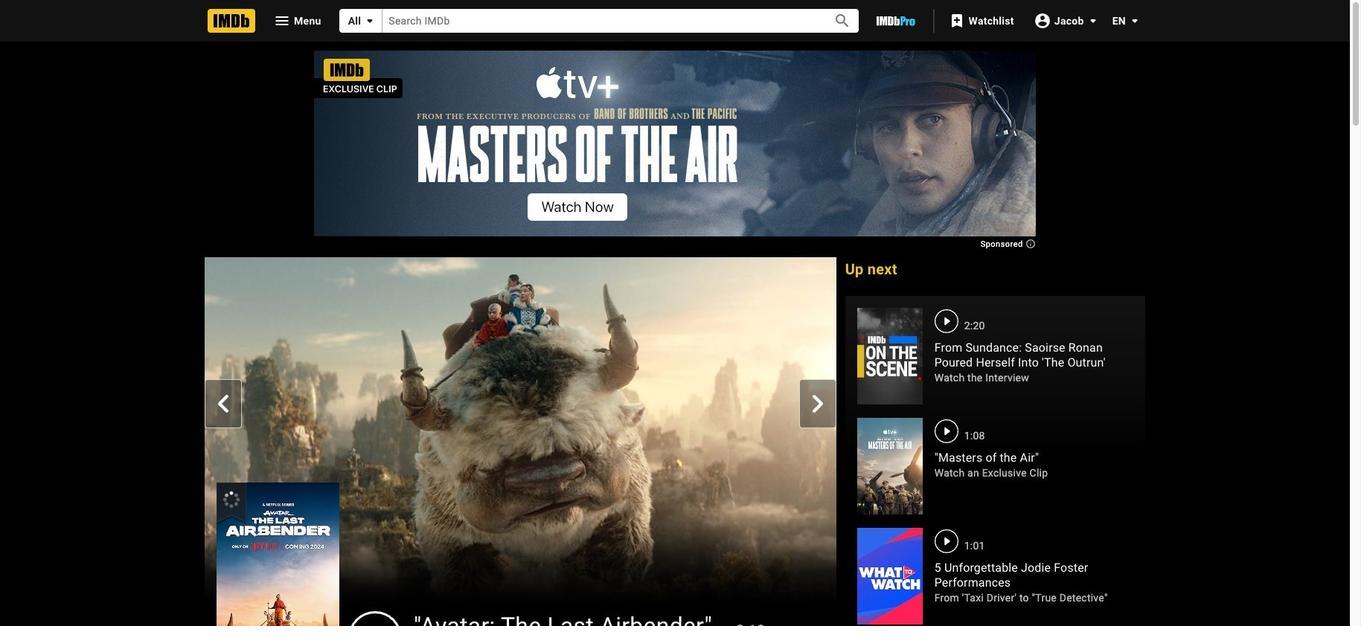 Task type: vqa. For each thing, say whether or not it's contained in the screenshot.
watchlist Icon at the right of the page
yes



Task type: describe. For each thing, give the bounding box(es) containing it.
"avatar: the last airbender" image
[[205, 257, 837, 613]]

home image
[[208, 9, 255, 33]]

masters of the air image
[[857, 418, 923, 515]]

5 unforgettable jodie foster performances image
[[857, 528, 923, 625]]

chevron left inline image
[[214, 395, 232, 413]]

account circle image
[[1034, 12, 1052, 29]]

"avatar: the last airbender" element
[[205, 258, 837, 627]]

how saoirse ronan poured a bit of herself into 'the outrun' image
[[857, 308, 923, 405]]

sponsored content section
[[314, 51, 1036, 247]]

watchlist image
[[948, 12, 966, 30]]

0 horizontal spatial arrow drop down image
[[361, 12, 379, 30]]



Task type: locate. For each thing, give the bounding box(es) containing it.
menu image
[[273, 12, 291, 30]]

None search field
[[339, 9, 859, 33]]

group
[[205, 257, 837, 627], [217, 483, 339, 627]]

None field
[[383, 9, 817, 32]]

submit search image
[[834, 12, 851, 30]]

avatar: the last airbender image
[[217, 483, 339, 627], [217, 483, 339, 627]]

arrow drop down image
[[1084, 12, 1102, 29], [361, 12, 379, 30]]

1 horizontal spatial arrow drop down image
[[1084, 12, 1102, 29]]

chevron right inline image
[[809, 395, 827, 413]]

Search IMDb text field
[[383, 9, 817, 32]]

arrow drop down image
[[1126, 12, 1144, 30]]



